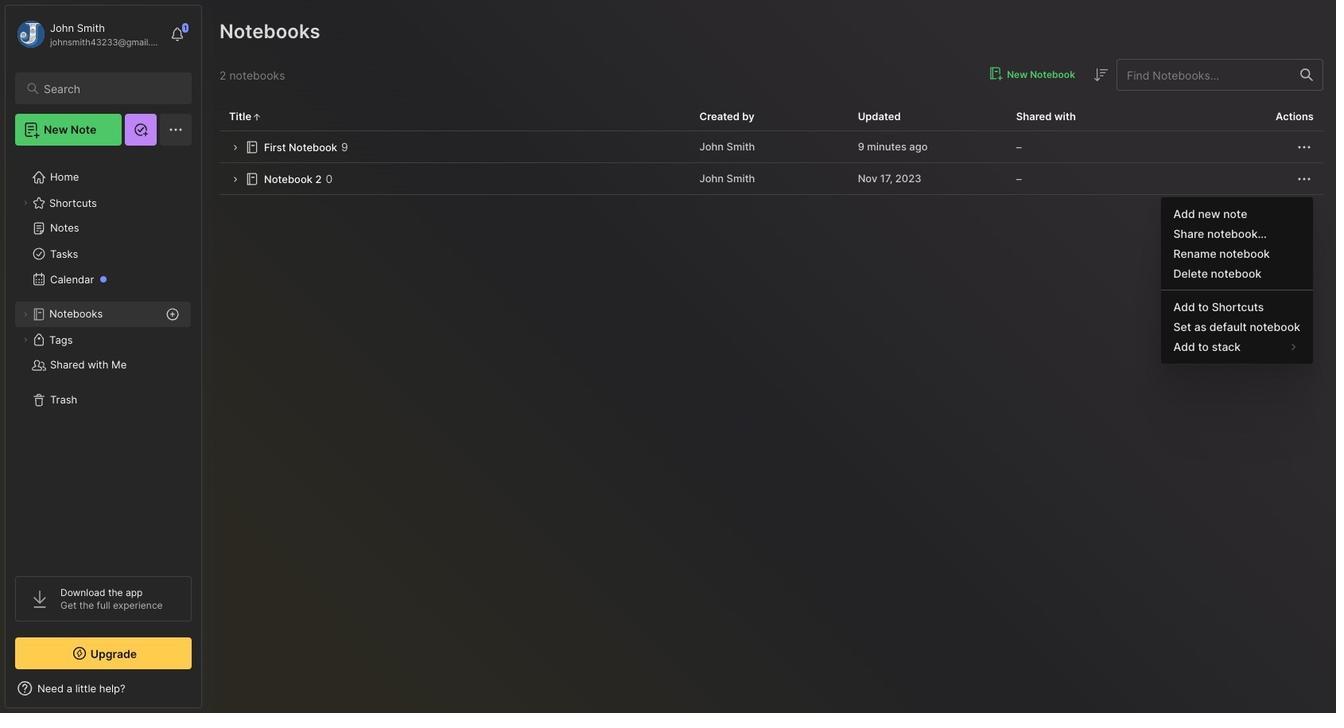 Task type: locate. For each thing, give the bounding box(es) containing it.
more actions field down more actions image
[[1296, 169, 1315, 188]]

more actions image
[[1296, 137, 1315, 156]]

More actions field
[[1296, 137, 1315, 156], [1296, 169, 1315, 188]]

row
[[220, 131, 1324, 163], [220, 163, 1324, 195]]

1 vertical spatial arrow image
[[229, 174, 241, 186]]

none search field inside "main" "element"
[[44, 79, 177, 98]]

more actions field up more actions icon
[[1296, 137, 1315, 156]]

arrow image for 2nd more actions field from the bottom
[[229, 142, 241, 154]]

arrow image for second more actions field from the top of the page
[[229, 174, 241, 186]]

1 vertical spatial more actions field
[[1296, 169, 1315, 188]]

more actions image
[[1296, 169, 1315, 188]]

0 vertical spatial more actions field
[[1296, 137, 1315, 156]]

1 more actions field from the top
[[1296, 137, 1315, 156]]

None search field
[[44, 79, 177, 98]]

expand tags image
[[21, 335, 30, 345]]

2 more actions field from the top
[[1296, 169, 1315, 188]]

Find Notebooks… text field
[[1118, 62, 1292, 88]]

1 arrow image from the top
[[229, 142, 241, 154]]

2 arrow image from the top
[[229, 174, 241, 186]]

dropdown list menu
[[1161, 203, 1314, 357]]

arrow image
[[229, 142, 241, 154], [229, 174, 241, 186]]

row group
[[220, 131, 1324, 195]]

click to collapse image
[[201, 684, 213, 703]]

tree
[[6, 155, 201, 562]]

WHAT'S NEW field
[[6, 676, 201, 701]]

0 vertical spatial arrow image
[[229, 142, 241, 154]]

Account field
[[15, 18, 162, 50]]



Task type: vqa. For each thing, say whether or not it's contained in the screenshot.
the topmost the More actions field
yes



Task type: describe. For each thing, give the bounding box(es) containing it.
expand notebooks image
[[21, 310, 30, 319]]

2 row from the top
[[220, 163, 1324, 195]]

Search text field
[[44, 81, 177, 96]]

sort options image
[[1092, 65, 1111, 84]]

main element
[[0, 0, 207, 713]]

tree inside "main" "element"
[[6, 155, 201, 562]]

1 row from the top
[[220, 131, 1324, 163]]

Sort field
[[1092, 65, 1111, 84]]



